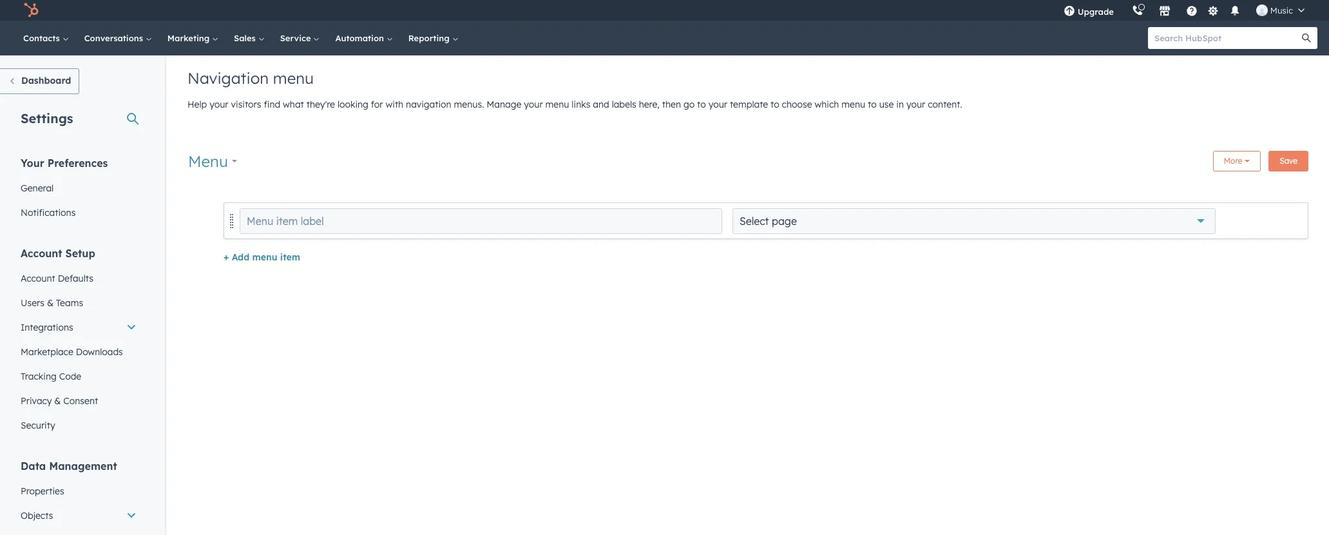 Task type: vqa. For each thing, say whether or not it's contained in the screenshot.
third To from left
yes



Task type: describe. For each thing, give the bounding box(es) containing it.
account setup
[[21, 247, 95, 260]]

sales
[[234, 33, 258, 43]]

3 to from the left
[[868, 99, 877, 110]]

music
[[1271, 5, 1294, 15]]

select
[[740, 214, 769, 227]]

find
[[264, 99, 281, 110]]

automation
[[335, 33, 387, 43]]

settings image
[[1208, 5, 1220, 17]]

tracking
[[21, 371, 57, 382]]

privacy & consent link
[[13, 389, 144, 413]]

tracking code
[[21, 371, 81, 382]]

objects
[[21, 510, 53, 522]]

looking
[[338, 99, 369, 110]]

marketing link
[[160, 21, 226, 55]]

help your visitors find what they're looking for with navigation menus. manage your menu links and labels here, then go to your template to choose which menu to use in your content.
[[188, 99, 963, 110]]

menu left the links
[[546, 99, 570, 110]]

marketplace downloads
[[21, 346, 123, 358]]

content.
[[928, 99, 963, 110]]

with
[[386, 99, 404, 110]]

calling icon button
[[1127, 2, 1149, 19]]

conversations
[[84, 33, 146, 43]]

contacts link
[[15, 21, 77, 55]]

account for account setup
[[21, 247, 62, 260]]

+
[[224, 251, 229, 263]]

search button
[[1296, 27, 1318, 49]]

sales link
[[226, 21, 272, 55]]

users & teams link
[[13, 291, 144, 315]]

setup
[[65, 247, 95, 260]]

notifications
[[21, 207, 76, 219]]

save
[[1281, 156, 1298, 166]]

marketplaces button
[[1152, 0, 1179, 21]]

Search HubSpot search field
[[1149, 27, 1307, 49]]

data management
[[21, 460, 117, 473]]

properties
[[21, 485, 64, 497]]

menu
[[188, 151, 228, 171]]

more button
[[1214, 151, 1262, 171]]

dashboard link
[[0, 68, 80, 94]]

links
[[572, 99, 591, 110]]

preferences
[[48, 157, 108, 170]]

data management element
[[13, 459, 144, 535]]

calling icon image
[[1133, 5, 1144, 17]]

upgrade image
[[1064, 6, 1076, 17]]

what
[[283, 99, 304, 110]]

general link
[[13, 176, 144, 200]]

go
[[684, 99, 695, 110]]

settings link
[[1206, 4, 1222, 17]]

marketplace downloads link
[[13, 340, 144, 364]]

privacy & consent
[[21, 395, 98, 407]]

2 to from the left
[[771, 99, 780, 110]]

+ add menu item button
[[224, 249, 300, 265]]

menu containing music
[[1055, 0, 1314, 21]]

visitors
[[231, 99, 261, 110]]

service link
[[272, 21, 328, 55]]

help
[[188, 99, 207, 110]]

navigation
[[188, 68, 269, 88]]

your preferences
[[21, 157, 108, 170]]

select page button
[[733, 208, 1216, 234]]

upgrade
[[1078, 6, 1114, 17]]

menu inside + add menu item "button"
[[252, 251, 278, 263]]

greg robinson image
[[1257, 5, 1269, 16]]

downloads
[[76, 346, 123, 358]]

save button
[[1270, 151, 1309, 171]]

your preferences element
[[13, 156, 144, 225]]

reporting
[[409, 33, 452, 43]]

reporting link
[[401, 21, 466, 55]]

help button
[[1182, 0, 1203, 21]]

management
[[49, 460, 117, 473]]

menu up what
[[273, 68, 314, 88]]

search image
[[1303, 34, 1312, 43]]

integrations button
[[13, 315, 144, 340]]

4 your from the left
[[907, 99, 926, 110]]



Task type: locate. For each thing, give the bounding box(es) containing it.
0 horizontal spatial &
[[47, 297, 53, 309]]

conversations link
[[77, 21, 160, 55]]

add
[[232, 251, 250, 263]]

account defaults link
[[13, 266, 144, 291]]

marketplace
[[21, 346, 73, 358]]

account up account defaults
[[21, 247, 62, 260]]

select page
[[740, 214, 797, 227]]

1 to from the left
[[698, 99, 706, 110]]

integrations
[[21, 322, 73, 333]]

data
[[21, 460, 46, 473]]

help image
[[1187, 6, 1198, 17]]

& inside "link"
[[47, 297, 53, 309]]

3 your from the left
[[709, 99, 728, 110]]

1 vertical spatial &
[[54, 395, 61, 407]]

hubspot image
[[23, 3, 39, 18]]

more
[[1225, 156, 1243, 166]]

account defaults
[[21, 273, 93, 284]]

& right the privacy
[[54, 395, 61, 407]]

code
[[59, 371, 81, 382]]

1 horizontal spatial &
[[54, 395, 61, 407]]

teams
[[56, 297, 83, 309]]

for
[[371, 99, 383, 110]]

defaults
[[58, 273, 93, 284]]

they're
[[307, 99, 335, 110]]

properties link
[[13, 479, 144, 503]]

account setup element
[[13, 246, 144, 438]]

your right go
[[709, 99, 728, 110]]

security link
[[13, 413, 144, 438]]

0 vertical spatial account
[[21, 247, 62, 260]]

&
[[47, 297, 53, 309], [54, 395, 61, 407]]

menu
[[273, 68, 314, 88], [546, 99, 570, 110], [842, 99, 866, 110], [252, 251, 278, 263]]

& right users
[[47, 297, 53, 309]]

choose
[[782, 99, 813, 110]]

menu right add on the left top of the page
[[252, 251, 278, 263]]

service
[[280, 33, 314, 43]]

page
[[772, 214, 797, 227]]

1 account from the top
[[21, 247, 62, 260]]

tracking code link
[[13, 364, 144, 389]]

notifications button
[[1225, 0, 1247, 21]]

& for privacy
[[54, 395, 61, 407]]

marketing
[[167, 33, 212, 43]]

menus.
[[454, 99, 484, 110]]

consent
[[63, 395, 98, 407]]

your
[[210, 99, 229, 110], [524, 99, 543, 110], [709, 99, 728, 110], [907, 99, 926, 110]]

then
[[663, 99, 681, 110]]

2 horizontal spatial to
[[868, 99, 877, 110]]

settings
[[21, 110, 73, 126]]

2 account from the top
[[21, 273, 55, 284]]

account for account defaults
[[21, 273, 55, 284]]

your right manage
[[524, 99, 543, 110]]

which
[[815, 99, 840, 110]]

to right go
[[698, 99, 706, 110]]

account
[[21, 247, 62, 260], [21, 273, 55, 284]]

users
[[21, 297, 44, 309]]

to left use
[[868, 99, 877, 110]]

& for users
[[47, 297, 53, 309]]

navigation menu
[[188, 68, 314, 88]]

template
[[730, 99, 768, 110]]

general
[[21, 182, 54, 194]]

menu
[[1055, 0, 1314, 21]]

item
[[280, 251, 300, 263]]

marketplaces image
[[1160, 6, 1171, 17]]

contacts
[[23, 33, 62, 43]]

here,
[[639, 99, 660, 110]]

account up users
[[21, 273, 55, 284]]

music button
[[1249, 0, 1313, 21]]

+ add menu item
[[224, 251, 300, 263]]

labels
[[612, 99, 637, 110]]

hubspot link
[[15, 3, 48, 18]]

notifications image
[[1230, 6, 1241, 17]]

use
[[880, 99, 894, 110]]

0 horizontal spatial to
[[698, 99, 706, 110]]

navigation
[[406, 99, 452, 110]]

your right help
[[210, 99, 229, 110]]

your
[[21, 157, 44, 170]]

manage
[[487, 99, 522, 110]]

your right in
[[907, 99, 926, 110]]

menu right which
[[842, 99, 866, 110]]

objects button
[[13, 503, 144, 528]]

& inside 'link'
[[54, 395, 61, 407]]

to left choose
[[771, 99, 780, 110]]

menu button
[[188, 150, 238, 172]]

notifications link
[[13, 200, 144, 225]]

1 vertical spatial account
[[21, 273, 55, 284]]

1 your from the left
[[210, 99, 229, 110]]

security
[[21, 420, 55, 431]]

dashboard
[[21, 75, 71, 86]]

users & teams
[[21, 297, 83, 309]]

0 vertical spatial &
[[47, 297, 53, 309]]

2 your from the left
[[524, 99, 543, 110]]

1 horizontal spatial to
[[771, 99, 780, 110]]

privacy
[[21, 395, 52, 407]]

and
[[593, 99, 610, 110]]

automation link
[[328, 21, 401, 55]]

Menu item label text field
[[240, 208, 723, 234]]



